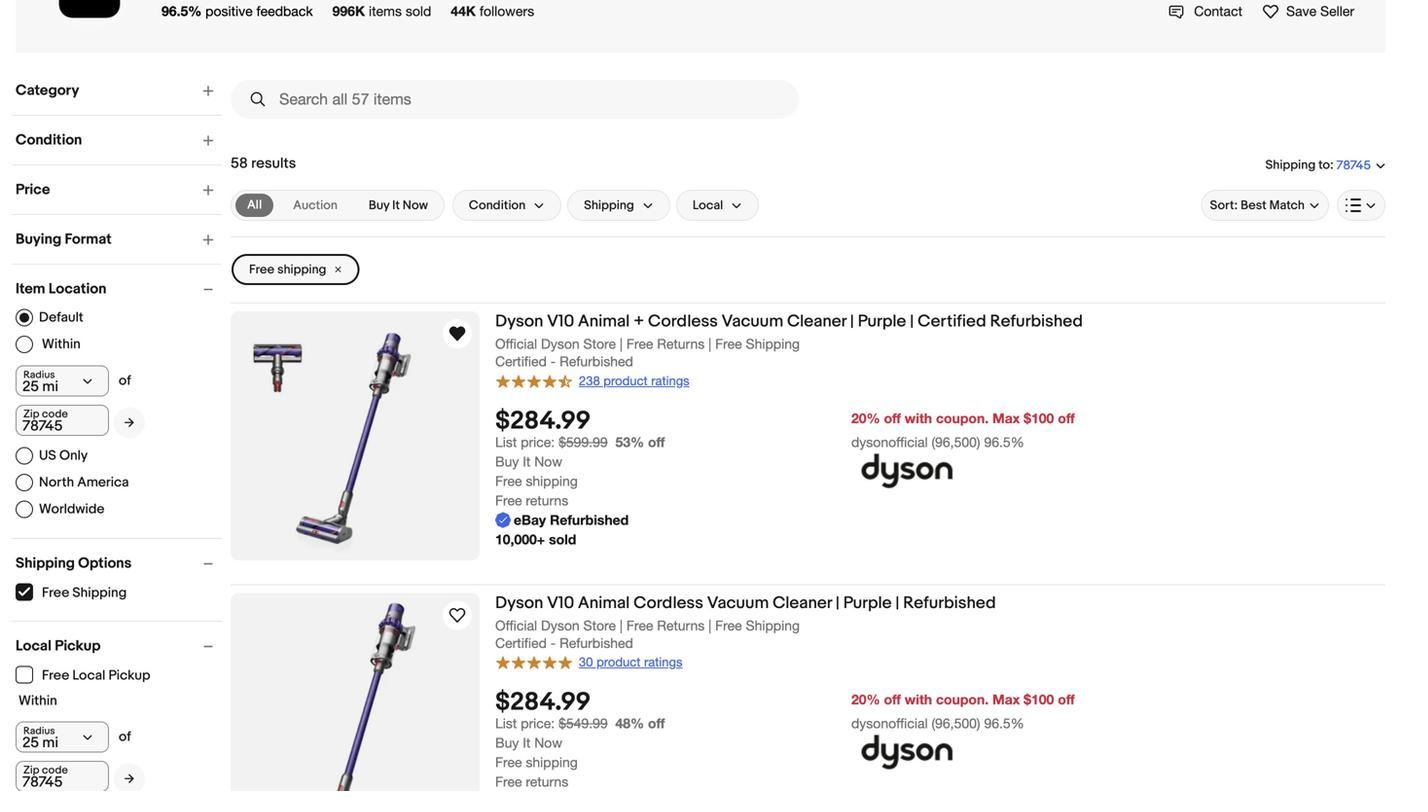 Task type: vqa. For each thing, say whether or not it's contained in the screenshot.
"shipping" inside the Free shipping link
yes



Task type: describe. For each thing, give the bounding box(es) containing it.
seller
[[1321, 3, 1355, 19]]

all link
[[236, 194, 274, 217]]

save seller
[[1287, 3, 1355, 19]]

44k followers
[[451, 3, 535, 19]]

dyson right "you are watching this item, click to unwatch" icon
[[496, 312, 544, 332]]

local pickup
[[16, 638, 101, 655]]

ebay
[[514, 512, 546, 528]]

north
[[39, 474, 74, 491]]

cleaner inside dyson v10 animal cordless vacuum cleaner | purple | refurbished official dyson store | free returns | free shipping certified - refurbished
[[773, 593, 832, 614]]

1 vertical spatial 96.5%
[[985, 434, 1025, 450]]

free local pickup
[[42, 668, 150, 684]]

1 vertical spatial pickup
[[109, 668, 150, 684]]

shipping inside dropdown button
[[584, 198, 635, 213]]

1 vertical spatial certified
[[496, 354, 547, 370]]

buying
[[16, 231, 62, 248]]

dyson up 30
[[541, 618, 580, 634]]

vacuum inside dyson v10 animal + cordless vacuum cleaner | purple | certified refurbished official dyson store | free returns | free shipping certified - refurbished
[[722, 312, 784, 332]]

shipping inside dyson v10 animal cordless vacuum cleaner | purple | refurbished official dyson store | free returns | free shipping certified - refurbished
[[746, 618, 800, 634]]

item location
[[16, 280, 107, 298]]

dyson up 238
[[541, 336, 580, 352]]

shipping inside dyson v10 animal + cordless vacuum cleaner | purple | certified refurbished official dyson store | free returns | free shipping certified - refurbished
[[746, 336, 800, 352]]

$599.99
[[559, 434, 608, 450]]

us
[[39, 448, 56, 464]]

2 vertical spatial it
[[523, 735, 531, 751]]

apply within filter image for default
[[125, 416, 134, 429]]

0 vertical spatial sold
[[406, 3, 432, 19]]

with for 20% off with coupon. max $100 off list price: $549.99 48% off
[[905, 692, 933, 708]]

save seller button
[[1263, 1, 1355, 21]]

coupon. for 20% off with coupon. max $100 off list price: $599.99 53% off
[[937, 410, 989, 426]]

$100 for 20% off with coupon. max $100 off list price: $599.99 53% off
[[1024, 410, 1055, 426]]

dyson v10 animal + cordless vacuum cleaner | purple | certified refurbished heading
[[496, 312, 1084, 332]]

followers
[[480, 3, 535, 19]]

returns for free shipping free returns ebay refurbished 10,000+ sold
[[526, 492, 569, 508]]

v10 for dyson v10 animal + cordless vacuum cleaner | purple | certified refurbished
[[547, 312, 575, 332]]

feedback
[[257, 3, 313, 19]]

default
[[39, 309, 83, 326]]

contact
[[1195, 3, 1243, 19]]

best
[[1241, 198, 1267, 213]]

vacuum inside dyson v10 animal cordless vacuum cleaner | purple | refurbished official dyson store | free returns | free shipping certified - refurbished
[[708, 593, 769, 614]]

all
[[247, 198, 262, 213]]

996k
[[333, 3, 365, 19]]

cordless inside dyson v10 animal cordless vacuum cleaner | purple | refurbished official dyson store | free returns | free shipping certified - refurbished
[[634, 593, 704, 614]]

buy it now
[[369, 198, 428, 213]]

positive
[[206, 3, 253, 19]]

dyson v10 animal cordless vacuum cleaner | purple | refurbished heading
[[496, 593, 997, 614]]

44k
[[451, 3, 476, 19]]

certified inside dyson v10 animal cordless vacuum cleaner | purple | refurbished official dyson store | free returns | free shipping certified - refurbished
[[496, 635, 547, 651]]

0 vertical spatial it
[[392, 198, 400, 213]]

visit dysonofficial ebay store! image for |
[[852, 452, 963, 491]]

- inside dyson v10 animal + cordless vacuum cleaner | purple | certified refurbished official dyson store | free returns | free shipping certified - refurbished
[[551, 354, 556, 370]]

1 horizontal spatial local
[[72, 668, 106, 684]]

free local pickup link
[[16, 666, 151, 684]]

0 vertical spatial 96.5%
[[162, 3, 202, 19]]

purple inside dyson v10 animal cordless vacuum cleaner | purple | refurbished official dyson store | free returns | free shipping certified - refurbished
[[844, 593, 892, 614]]

auction
[[293, 198, 338, 213]]

996k items sold
[[333, 3, 432, 19]]

shipping button
[[568, 190, 671, 221]]

local button
[[676, 190, 760, 221]]

$284.99 for dyson v10 animal cordless vacuum cleaner | purple | refurbished
[[496, 688, 591, 718]]

category
[[16, 82, 79, 99]]

0 vertical spatial now
[[403, 198, 428, 213]]

buy it now link
[[357, 194, 440, 217]]

0 vertical spatial condition
[[16, 131, 82, 149]]

shipping options button
[[16, 555, 222, 572]]

dyson v10 animal + cordless vacuum cleaner | purple | certified refurbished official dyson store | free returns | free shipping certified - refurbished
[[496, 312, 1084, 370]]

1 vertical spatial within
[[18, 693, 57, 710]]

238
[[579, 373, 600, 388]]

dyson v10 animal cordless vacuum cleaner | purple | refurbished image
[[231, 593, 480, 792]]

worldwide link
[[16, 501, 105, 518]]

free shipping link
[[16, 584, 128, 602]]

10,000+
[[496, 531, 545, 547]]

shipping for free shipping free returns
[[526, 755, 578, 771]]

free shipping
[[42, 585, 127, 602]]

238 product ratings
[[579, 373, 690, 388]]

of for default
[[119, 373, 131, 389]]

2 vertical spatial 96.5%
[[985, 716, 1025, 732]]

us only link
[[16, 447, 88, 465]]

purple inside dyson v10 animal + cordless vacuum cleaner | purple | certified refurbished official dyson store | free returns | free shipping certified - refurbished
[[858, 312, 907, 332]]

product for +
[[604, 373, 648, 388]]

price: for $599.99
[[521, 434, 555, 450]]

results
[[251, 155, 296, 172]]

1 vertical spatial buy
[[496, 453, 519, 470]]

dyson v10 animal cordless vacuum cleaner | purple | refurbished official dyson store | free returns | free shipping certified - refurbished
[[496, 593, 997, 651]]

local for local pickup
[[16, 638, 52, 655]]

match
[[1270, 198, 1306, 213]]

max for 20% off with coupon. max $100 off list price: $599.99 53% off
[[993, 410, 1021, 426]]

animal for cordless
[[578, 593, 630, 614]]

1 vertical spatial it
[[523, 453, 531, 470]]

ratings for +
[[652, 373, 690, 388]]

auction link
[[282, 194, 349, 217]]

item
[[16, 280, 45, 298]]

options
[[78, 555, 132, 572]]

free shipping free returns
[[496, 755, 578, 790]]

price
[[16, 181, 50, 199]]

price button
[[16, 181, 222, 199]]

category button
[[16, 82, 222, 99]]

worldwide
[[39, 501, 105, 518]]

78745
[[1337, 158, 1372, 173]]

list for 20% off with coupon. max $100 off list price: $549.99 48% off
[[496, 716, 517, 732]]

sort: best match button
[[1202, 190, 1330, 221]]

list for 20% off with coupon. max $100 off list price: $599.99 53% off
[[496, 434, 517, 450]]

v10 for dyson v10 animal cordless vacuum cleaner | purple | refurbished
[[547, 593, 575, 614]]

buy inside buy it now link
[[369, 198, 390, 213]]



Task type: locate. For each thing, give the bounding box(es) containing it.
pickup up free local pickup link on the bottom of the page
[[55, 638, 101, 655]]

refurbished
[[991, 312, 1084, 332], [560, 354, 634, 370], [550, 512, 629, 528], [904, 593, 997, 614], [560, 635, 634, 651]]

0 vertical spatial (96,500)
[[932, 434, 981, 450]]

1 vertical spatial vacuum
[[708, 593, 769, 614]]

0 vertical spatial dysonofficial (96,500) 96.5% buy it now
[[496, 434, 1025, 470]]

animal up 30 product ratings link at the bottom left of the page
[[578, 593, 630, 614]]

with for 20% off with coupon. max $100 off list price: $599.99 53% off
[[905, 410, 933, 426]]

v10 up the 238 product ratings link
[[547, 312, 575, 332]]

returns up ebay refurbished text field
[[526, 492, 569, 508]]

1 vertical spatial condition button
[[453, 190, 562, 221]]

0 vertical spatial of
[[119, 373, 131, 389]]

2 official from the top
[[496, 618, 537, 634]]

of down free local pickup
[[119, 729, 131, 746]]

max inside 20% off with coupon. max $100 off list price: $549.99 48% off
[[993, 692, 1021, 708]]

1 vertical spatial local
[[16, 638, 52, 655]]

2 visit dysonofficial ebay store! image from the top
[[852, 734, 963, 773]]

shipping inside free shipping free returns
[[526, 755, 578, 771]]

2 list from the top
[[496, 716, 517, 732]]

with inside 20% off with coupon. max $100 off list price: $599.99 53% off
[[905, 410, 933, 426]]

20% off with coupon. max $100 off list price: $599.99 53% off
[[496, 410, 1075, 450]]

Search all 57 items field
[[231, 80, 799, 119]]

0 vertical spatial apply within filter image
[[125, 416, 134, 429]]

1 returns from the top
[[657, 336, 705, 352]]

0 vertical spatial returns
[[526, 492, 569, 508]]

1 with from the top
[[905, 410, 933, 426]]

ratings right 238
[[652, 373, 690, 388]]

free shipping free returns ebay refurbished 10,000+ sold
[[496, 473, 629, 547]]

shipping to : 78745
[[1266, 158, 1372, 173]]

list
[[496, 434, 517, 450], [496, 716, 517, 732]]

vacuum
[[722, 312, 784, 332], [708, 593, 769, 614]]

0 vertical spatial $100
[[1024, 410, 1055, 426]]

$284.99 for dyson v10 animal + cordless vacuum cleaner | purple | certified refurbished
[[496, 406, 591, 436]]

store up 30 product ratings link at the bottom left of the page
[[584, 618, 616, 634]]

- inside dyson v10 animal cordless vacuum cleaner | purple | refurbished official dyson store | free returns | free shipping certified - refurbished
[[551, 635, 556, 651]]

1 vertical spatial cleaner
[[773, 593, 832, 614]]

1 vertical spatial (96,500)
[[932, 716, 981, 732]]

0 vertical spatial visit dysonofficial ebay store! image
[[852, 452, 963, 491]]

cordless up 30 product ratings
[[634, 593, 704, 614]]

shipping
[[277, 262, 327, 277], [526, 473, 578, 489], [526, 755, 578, 771]]

coupon. down dyson v10 animal + cordless vacuum cleaner | purple | certified refurbished link on the top
[[937, 410, 989, 426]]

238 product ratings link
[[496, 372, 690, 389]]

0 horizontal spatial local
[[16, 638, 52, 655]]

local right 'shipping' dropdown button
[[693, 198, 724, 213]]

2 store from the top
[[584, 618, 616, 634]]

1 returns from the top
[[526, 492, 569, 508]]

buying format button
[[16, 231, 222, 248]]

local down the local pickup dropdown button
[[72, 668, 106, 684]]

2 vertical spatial shipping
[[526, 755, 578, 771]]

None text field
[[16, 405, 109, 436]]

store up the 238 product ratings link
[[584, 336, 616, 352]]

eBay Refurbished text field
[[496, 510, 629, 530]]

$284.99
[[496, 406, 591, 436], [496, 688, 591, 718]]

cordless inside dyson v10 animal + cordless vacuum cleaner | purple | certified refurbished official dyson store | free returns | free shipping certified - refurbished
[[648, 312, 718, 332]]

max inside 20% off with coupon. max $100 off list price: $599.99 53% off
[[993, 410, 1021, 426]]

local inside dropdown button
[[693, 198, 724, 213]]

v10 inside dyson v10 animal + cordless vacuum cleaner | purple | certified refurbished official dyson store | free returns | free shipping certified - refurbished
[[547, 312, 575, 332]]

product right 238
[[604, 373, 648, 388]]

0 vertical spatial 20%
[[852, 410, 881, 426]]

ratings for cordless
[[644, 655, 683, 670]]

product right 30
[[597, 655, 641, 670]]

0 vertical spatial price:
[[521, 434, 555, 450]]

off
[[884, 410, 901, 426], [1058, 410, 1075, 426], [648, 434, 665, 450], [884, 692, 901, 708], [1058, 692, 1075, 708], [648, 716, 665, 732]]

None text field
[[16, 761, 109, 792]]

1 vertical spatial sold
[[549, 531, 577, 547]]

refurbished inside free shipping free returns ebay refurbished 10,000+ sold
[[550, 512, 629, 528]]

dysonofficial (96,500) 96.5% buy it now
[[496, 434, 1025, 470], [496, 716, 1025, 751]]

max for 20% off with coupon. max $100 off list price: $549.99 48% off
[[993, 692, 1021, 708]]

sold right items
[[406, 3, 432, 19]]

cordless right the +
[[648, 312, 718, 332]]

returns
[[526, 492, 569, 508], [526, 774, 569, 790]]

1 vertical spatial list
[[496, 716, 517, 732]]

list up free shipping free returns
[[496, 716, 517, 732]]

1 list from the top
[[496, 434, 517, 450]]

2 - from the top
[[551, 635, 556, 651]]

0 vertical spatial local
[[693, 198, 724, 213]]

1 horizontal spatial condition
[[469, 198, 526, 213]]

0 vertical spatial buy
[[369, 198, 390, 213]]

default link
[[16, 309, 83, 327]]

animal for +
[[578, 312, 630, 332]]

north america
[[39, 474, 129, 491]]

1 horizontal spatial condition button
[[453, 190, 562, 221]]

1 vertical spatial store
[[584, 618, 616, 634]]

visit dysonofficial ebay store! image for refurbished
[[852, 734, 963, 773]]

1 vertical spatial dysonofficial
[[852, 716, 928, 732]]

buy up free shipping free returns
[[496, 735, 519, 751]]

1 horizontal spatial sold
[[549, 531, 577, 547]]

- up the 238 product ratings link
[[551, 354, 556, 370]]

returns up '238 product ratings'
[[657, 336, 705, 352]]

local for local
[[693, 198, 724, 213]]

main content containing $284.99
[[231, 72, 1386, 792]]

2 returns from the top
[[526, 774, 569, 790]]

us only
[[39, 448, 88, 464]]

2 dysonofficial from the top
[[852, 716, 928, 732]]

0 vertical spatial -
[[551, 354, 556, 370]]

53%
[[616, 434, 645, 450]]

shipping down $549.99
[[526, 755, 578, 771]]

20% for 20% off with coupon. max $100 off list price: $549.99 48% off
[[852, 692, 881, 708]]

ratings
[[652, 373, 690, 388], [644, 655, 683, 670]]

1 vertical spatial visit dysonofficial ebay store! image
[[852, 734, 963, 773]]

coupon.
[[937, 410, 989, 426], [937, 692, 989, 708]]

30 product ratings link
[[496, 653, 683, 671]]

location
[[49, 280, 107, 298]]

list inside 20% off with coupon. max $100 off list price: $549.99 48% off
[[496, 716, 517, 732]]

2 animal from the top
[[578, 593, 630, 614]]

0 horizontal spatial sold
[[406, 3, 432, 19]]

within down free local pickup link on the bottom of the page
[[18, 693, 57, 710]]

2 vertical spatial buy
[[496, 735, 519, 751]]

48%
[[616, 716, 645, 732]]

1 vertical spatial apply within filter image
[[125, 773, 134, 785]]

free shipping
[[249, 262, 327, 277]]

of
[[119, 373, 131, 389], [119, 729, 131, 746]]

condition
[[16, 131, 82, 149], [469, 198, 526, 213]]

20% off with coupon. max $100 off list price: $549.99 48% off
[[496, 692, 1075, 732]]

2 (96,500) from the top
[[932, 716, 981, 732]]

max
[[993, 410, 1021, 426], [993, 692, 1021, 708]]

0 vertical spatial purple
[[858, 312, 907, 332]]

1 vertical spatial cordless
[[634, 593, 704, 614]]

free
[[249, 262, 275, 277], [627, 336, 654, 352], [716, 336, 742, 352], [496, 473, 522, 489], [496, 492, 522, 508], [42, 585, 69, 602], [627, 618, 654, 634], [716, 618, 742, 634], [42, 668, 69, 684], [496, 755, 522, 771], [496, 774, 522, 790]]

shipping inside free shipping free returns ebay refurbished 10,000+ sold
[[526, 473, 578, 489]]

+
[[634, 312, 645, 332]]

$284.99 down 238
[[496, 406, 591, 436]]

1 price: from the top
[[521, 434, 555, 450]]

0 vertical spatial cleaner
[[788, 312, 847, 332]]

1 coupon. from the top
[[937, 410, 989, 426]]

96.5%
[[162, 3, 202, 19], [985, 434, 1025, 450], [985, 716, 1025, 732]]

it right auction link
[[392, 198, 400, 213]]

dyson v10 animal + cordless vacuum cleaner | purple | certified refurbished image
[[231, 312, 480, 561]]

price:
[[521, 434, 555, 450], [521, 716, 555, 732]]

0 vertical spatial vacuum
[[722, 312, 784, 332]]

2 vertical spatial certified
[[496, 635, 547, 651]]

you are watching this item, click to unwatch image
[[446, 322, 469, 346]]

dysonofficial
[[852, 434, 928, 450], [852, 716, 928, 732]]

cordless
[[648, 312, 718, 332], [634, 593, 704, 614]]

1 vertical spatial condition
[[469, 198, 526, 213]]

1 $284.99 from the top
[[496, 406, 591, 436]]

purple
[[858, 312, 907, 332], [844, 593, 892, 614]]

coupon. inside 20% off with coupon. max $100 off list price: $549.99 48% off
[[937, 692, 989, 708]]

sold down ebay refurbished text field
[[549, 531, 577, 547]]

watch dyson v10 animal cordless vacuum cleaner | purple | refurbished image
[[446, 604, 469, 627]]

1 vertical spatial official
[[496, 618, 537, 634]]

1 visit dysonofficial ebay store! image from the top
[[852, 452, 963, 491]]

0 vertical spatial certified
[[918, 312, 987, 332]]

it up free shipping free returns
[[523, 735, 531, 751]]

1 vertical spatial product
[[597, 655, 641, 670]]

visit dysonofficial ebay store! image
[[852, 452, 963, 491], [852, 734, 963, 773]]

58 results
[[231, 155, 296, 172]]

with down dyson v10 animal cordless vacuum cleaner | purple | refurbished link
[[905, 692, 933, 708]]

returns inside free shipping free returns ebay refurbished 10,000+ sold
[[526, 492, 569, 508]]

within
[[42, 336, 81, 353], [18, 693, 57, 710]]

condition inside dropdown button
[[469, 198, 526, 213]]

pickup
[[55, 638, 101, 655], [109, 668, 150, 684]]

buy right auction link
[[369, 198, 390, 213]]

1 vertical spatial 20%
[[852, 692, 881, 708]]

animal inside dyson v10 animal cordless vacuum cleaner | purple | refurbished official dyson store | free returns | free shipping certified - refurbished
[[578, 593, 630, 614]]

2 dysonofficial (96,500) 96.5% buy it now from the top
[[496, 716, 1025, 751]]

with
[[905, 410, 933, 426], [905, 692, 933, 708]]

2 coupon. from the top
[[937, 692, 989, 708]]

buying format
[[16, 231, 112, 248]]

1 vertical spatial returns
[[526, 774, 569, 790]]

2 with from the top
[[905, 692, 933, 708]]

1 vertical spatial purple
[[844, 593, 892, 614]]

2 20% from the top
[[852, 692, 881, 708]]

1 vertical spatial -
[[551, 635, 556, 651]]

list left $599.99
[[496, 434, 517, 450]]

with inside 20% off with coupon. max $100 off list price: $549.99 48% off
[[905, 692, 933, 708]]

price: inside 20% off with coupon. max $100 off list price: $549.99 48% off
[[521, 716, 555, 732]]

2 vertical spatial now
[[535, 735, 563, 751]]

within down default
[[42, 336, 81, 353]]

0 vertical spatial cordless
[[648, 312, 718, 332]]

0 vertical spatial max
[[993, 410, 1021, 426]]

20% inside 20% off with coupon. max $100 off list price: $549.99 48% off
[[852, 692, 881, 708]]

0 vertical spatial coupon.
[[937, 410, 989, 426]]

20% inside 20% off with coupon. max $100 off list price: $599.99 53% off
[[852, 410, 881, 426]]

apply within filter image for free local pickup
[[125, 773, 134, 785]]

1 vertical spatial $284.99
[[496, 688, 591, 718]]

local pickup button
[[16, 638, 222, 655]]

1 vertical spatial returns
[[657, 618, 705, 634]]

1 20% from the top
[[852, 410, 881, 426]]

- up 30 product ratings link at the bottom left of the page
[[551, 635, 556, 651]]

1 vertical spatial now
[[535, 453, 563, 470]]

0 vertical spatial returns
[[657, 336, 705, 352]]

1 vertical spatial dysonofficial (96,500) 96.5% buy it now
[[496, 716, 1025, 751]]

returns down $549.99
[[526, 774, 569, 790]]

1 vertical spatial animal
[[578, 593, 630, 614]]

contact link
[[1169, 3, 1243, 19]]

official inside dyson v10 animal + cordless vacuum cleaner | purple | certified refurbished official dyson store | free returns | free shipping certified - refurbished
[[496, 336, 537, 352]]

$100 inside 20% off with coupon. max $100 off list price: $599.99 53% off
[[1024, 410, 1055, 426]]

price: left $599.99
[[521, 434, 555, 450]]

returns up 30 product ratings
[[657, 618, 705, 634]]

0 horizontal spatial pickup
[[55, 638, 101, 655]]

dyson right watch dyson v10 animal cordless vacuum cleaner | purple | refurbished image
[[496, 593, 544, 614]]

1 vertical spatial v10
[[547, 593, 575, 614]]

sold
[[406, 3, 432, 19], [549, 531, 577, 547]]

1 (96,500) from the top
[[932, 434, 981, 450]]

local up free local pickup link on the bottom of the page
[[16, 638, 52, 655]]

1 store from the top
[[584, 336, 616, 352]]

$100 for 20% off with coupon. max $100 off list price: $549.99 48% off
[[1024, 692, 1055, 708]]

2 of from the top
[[119, 729, 131, 746]]

sort: best match
[[1211, 198, 1306, 213]]

returns inside free shipping free returns
[[526, 774, 569, 790]]

0 vertical spatial condition button
[[16, 131, 222, 149]]

pickup down the local pickup dropdown button
[[109, 668, 150, 684]]

save
[[1287, 3, 1317, 19]]

to
[[1319, 158, 1331, 173]]

1 vertical spatial of
[[119, 729, 131, 746]]

dyson v10 animal cordless vacuum cleaner | purple | refurbished link
[[496, 593, 1386, 617]]

price: inside 20% off with coupon. max $100 off list price: $599.99 53% off
[[521, 434, 555, 450]]

north america link
[[16, 474, 129, 492]]

store
[[584, 336, 616, 352], [584, 618, 616, 634]]

-
[[551, 354, 556, 370], [551, 635, 556, 651]]

2 horizontal spatial local
[[693, 198, 724, 213]]

2 returns from the top
[[657, 618, 705, 634]]

price: left $549.99
[[521, 716, 555, 732]]

0 vertical spatial ratings
[[652, 373, 690, 388]]

of for free local pickup
[[119, 729, 131, 746]]

0 vertical spatial within
[[42, 336, 81, 353]]

item location button
[[16, 280, 222, 298]]

returns for free shipping free returns
[[526, 774, 569, 790]]

0 vertical spatial animal
[[578, 312, 630, 332]]

1 max from the top
[[993, 410, 1021, 426]]

only
[[59, 448, 88, 464]]

v10 up 30 product ratings link at the bottom left of the page
[[547, 593, 575, 614]]

returns inside dyson v10 animal cordless vacuum cleaner | purple | refurbished official dyson store | free returns | free shipping certified - refurbished
[[657, 618, 705, 634]]

0 vertical spatial dysonofficial
[[852, 434, 928, 450]]

1 vertical spatial price:
[[521, 716, 555, 732]]

$100
[[1024, 410, 1055, 426], [1024, 692, 1055, 708]]

2 apply within filter image from the top
[[125, 773, 134, 785]]

0 vertical spatial $284.99
[[496, 406, 591, 436]]

0 vertical spatial official
[[496, 336, 537, 352]]

0 vertical spatial list
[[496, 434, 517, 450]]

$549.99
[[559, 716, 608, 732]]

1 vertical spatial with
[[905, 692, 933, 708]]

coupon. down dyson v10 animal cordless vacuum cleaner | purple | refurbished link
[[937, 692, 989, 708]]

dyson
[[496, 312, 544, 332], [541, 336, 580, 352], [496, 593, 544, 614], [541, 618, 580, 634]]

$284.99 down 30
[[496, 688, 591, 718]]

animal left the +
[[578, 312, 630, 332]]

apply within filter image
[[125, 416, 134, 429], [125, 773, 134, 785]]

1 vertical spatial max
[[993, 692, 1021, 708]]

2 max from the top
[[993, 692, 1021, 708]]

v10
[[547, 312, 575, 332], [547, 593, 575, 614]]

1 - from the top
[[551, 354, 556, 370]]

main content
[[231, 72, 1386, 792]]

$100 inside 20% off with coupon. max $100 off list price: $549.99 48% off
[[1024, 692, 1055, 708]]

0 vertical spatial with
[[905, 410, 933, 426]]

58
[[231, 155, 248, 172]]

items
[[369, 3, 402, 19]]

v10 inside dyson v10 animal cordless vacuum cleaner | purple | refurbished official dyson store | free returns | free shipping certified - refurbished
[[547, 593, 575, 614]]

of down item location dropdown button
[[119, 373, 131, 389]]

1 horizontal spatial pickup
[[109, 668, 150, 684]]

cleaner inside dyson v10 animal + cordless vacuum cleaner | purple | certified refurbished official dyson store | free returns | free shipping certified - refurbished
[[788, 312, 847, 332]]

1 animal from the top
[[578, 312, 630, 332]]

shipping for free shipping
[[277, 262, 327, 277]]

(96,500)
[[932, 434, 981, 450], [932, 716, 981, 732]]

america
[[77, 474, 129, 491]]

0 vertical spatial v10
[[547, 312, 575, 332]]

ratings up 48%
[[644, 655, 683, 670]]

0 vertical spatial store
[[584, 336, 616, 352]]

returns inside dyson v10 animal + cordless vacuum cleaner | purple | certified refurbished official dyson store | free returns | free shipping certified - refurbished
[[657, 336, 705, 352]]

2 $100 from the top
[[1024, 692, 1055, 708]]

96.5% positive feedback
[[162, 3, 313, 19]]

2 $284.99 from the top
[[496, 688, 591, 718]]

shipping up ebay refurbished text field
[[526, 473, 578, 489]]

official inside dyson v10 animal cordless vacuum cleaner | purple | refurbished official dyson store | free returns | free shipping certified - refurbished
[[496, 618, 537, 634]]

shipping inside "shipping to : 78745"
[[1266, 158, 1316, 173]]

1 vertical spatial shipping
[[526, 473, 578, 489]]

product for cordless
[[597, 655, 641, 670]]

2 v10 from the top
[[547, 593, 575, 614]]

official
[[496, 336, 537, 352], [496, 618, 537, 634]]

1 vertical spatial $100
[[1024, 692, 1055, 708]]

listing options selector. list view selected. image
[[1346, 198, 1378, 213]]

30 product ratings
[[579, 655, 683, 670]]

shipping
[[1266, 158, 1316, 173], [584, 198, 635, 213], [746, 336, 800, 352], [16, 555, 75, 572], [72, 585, 127, 602], [746, 618, 800, 634]]

buy up ebay
[[496, 453, 519, 470]]

1 of from the top
[[119, 373, 131, 389]]

coupon. inside 20% off with coupon. max $100 off list price: $599.99 53% off
[[937, 410, 989, 426]]

sort:
[[1211, 198, 1239, 213]]

1 dysonofficial from the top
[[852, 434, 928, 450]]

1 vertical spatial coupon.
[[937, 692, 989, 708]]

1 vertical spatial ratings
[[644, 655, 683, 670]]

dyson v10 animal + cordless vacuum cleaner | purple | certified refurbished link
[[496, 312, 1386, 335]]

store inside dyson v10 animal cordless vacuum cleaner | purple | refurbished official dyson store | free returns | free shipping certified - refurbished
[[584, 618, 616, 634]]

All selected text field
[[247, 197, 262, 214]]

1 official from the top
[[496, 336, 537, 352]]

1 dysonofficial (96,500) 96.5% buy it now from the top
[[496, 434, 1025, 470]]

sold inside free shipping free returns ebay refurbished 10,000+ sold
[[549, 531, 577, 547]]

0 vertical spatial shipping
[[277, 262, 327, 277]]

list inside 20% off with coupon. max $100 off list price: $599.99 53% off
[[496, 434, 517, 450]]

|
[[851, 312, 855, 332], [911, 312, 914, 332], [620, 336, 623, 352], [709, 336, 712, 352], [836, 593, 840, 614], [896, 593, 900, 614], [620, 618, 623, 634], [709, 618, 712, 634]]

1 v10 from the top
[[547, 312, 575, 332]]

30
[[579, 655, 593, 670]]

0 vertical spatial product
[[604, 373, 648, 388]]

shipping options
[[16, 555, 132, 572]]

coupon. for 20% off with coupon. max $100 off list price: $549.99 48% off
[[937, 692, 989, 708]]

2 price: from the top
[[521, 716, 555, 732]]

shipping down auction
[[277, 262, 327, 277]]

0 vertical spatial pickup
[[55, 638, 101, 655]]

with down dyson v10 animal + cordless vacuum cleaner | purple | certified refurbished link on the top
[[905, 410, 933, 426]]

official right watch dyson v10 animal cordless vacuum cleaner | purple | refurbished image
[[496, 618, 537, 634]]

store inside dyson v10 animal + cordless vacuum cleaner | purple | certified refurbished official dyson store | free returns | free shipping certified - refurbished
[[584, 336, 616, 352]]

0 horizontal spatial condition button
[[16, 131, 222, 149]]

2 vertical spatial local
[[72, 668, 106, 684]]

20%
[[852, 410, 881, 426], [852, 692, 881, 708]]

1 $100 from the top
[[1024, 410, 1055, 426]]

official right "you are watching this item, click to unwatch" icon
[[496, 336, 537, 352]]

it up ebay
[[523, 453, 531, 470]]

20% for 20% off with coupon. max $100 off list price: $599.99 53% off
[[852, 410, 881, 426]]

animal inside dyson v10 animal + cordless vacuum cleaner | purple | certified refurbished official dyson store | free returns | free shipping certified - refurbished
[[578, 312, 630, 332]]

buy
[[369, 198, 390, 213], [496, 453, 519, 470], [496, 735, 519, 751]]

1 apply within filter image from the top
[[125, 416, 134, 429]]

0 horizontal spatial condition
[[16, 131, 82, 149]]

:
[[1331, 158, 1334, 173]]

local
[[693, 198, 724, 213], [16, 638, 52, 655], [72, 668, 106, 684]]

free shipping link
[[232, 254, 360, 285]]

format
[[65, 231, 112, 248]]

price: for $549.99
[[521, 716, 555, 732]]

shipping for free shipping free returns ebay refurbished 10,000+ sold
[[526, 473, 578, 489]]



